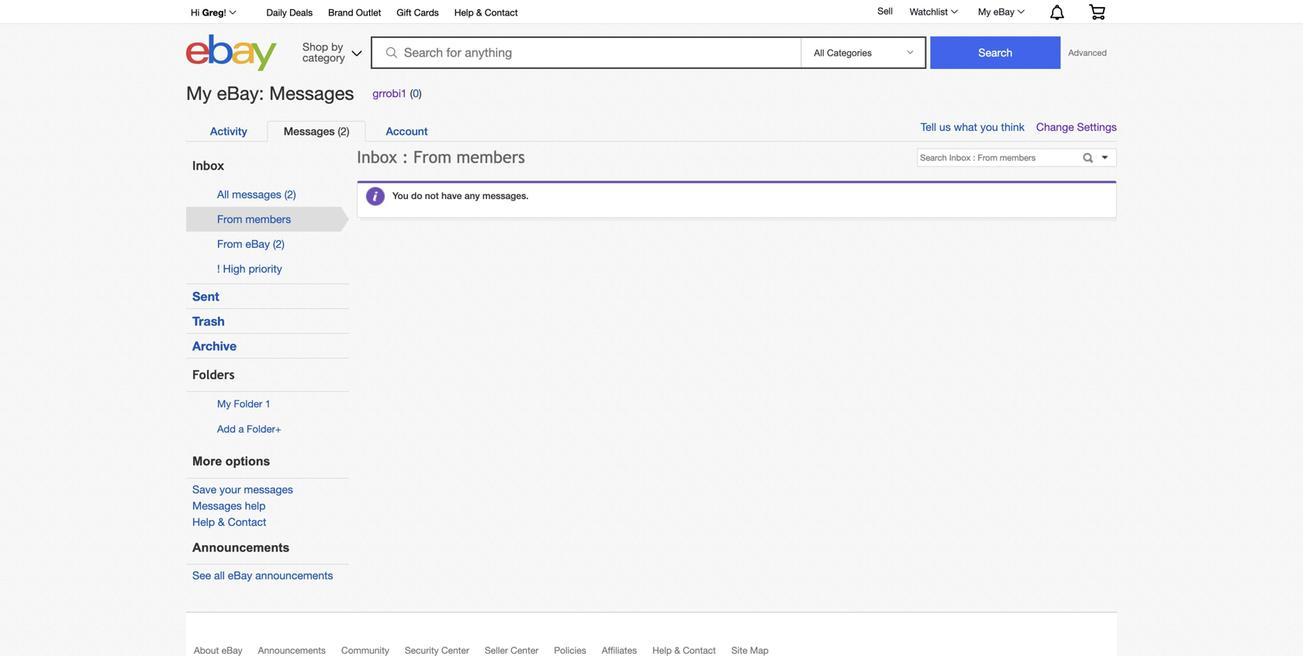Task type: describe. For each thing, give the bounding box(es) containing it.
map
[[750, 646, 769, 657]]

change settings
[[1036, 121, 1117, 133]]

tell us what you think link
[[921, 121, 1036, 133]]

:
[[402, 148, 408, 167]]

your
[[219, 484, 241, 496]]

trash
[[192, 314, 225, 329]]

see
[[192, 570, 211, 583]]

by
[[331, 40, 343, 53]]

0 vertical spatial messages
[[232, 188, 281, 201]]

from ebay (2) link
[[217, 238, 285, 251]]

my ebay
[[978, 6, 1015, 17]]

sell link
[[871, 6, 900, 16]]

& inside the save your messages messages help help & contact
[[218, 516, 225, 529]]

see all ebay announcements link
[[192, 570, 333, 583]]

(
[[410, 87, 413, 100]]

messages inside the save your messages messages help help & contact
[[244, 484, 293, 496]]

policies link
[[554, 646, 602, 657]]

change
[[1036, 121, 1074, 133]]

security center link
[[405, 646, 485, 657]]

help & contact link inside account navigation
[[454, 5, 518, 22]]

)
[[419, 87, 422, 100]]

all messages (2) link
[[217, 188, 296, 201]]

! inside account navigation
[[224, 7, 226, 18]]

all messages (2)
[[217, 188, 296, 201]]

security
[[405, 646, 439, 657]]

policies
[[554, 646, 586, 657]]

2 horizontal spatial help
[[652, 646, 672, 657]]

have
[[441, 191, 462, 201]]

(2) for from ebay (2)
[[273, 238, 285, 251]]

brand outlet
[[328, 7, 381, 18]]

1 vertical spatial !
[[217, 263, 220, 275]]

messages inside the save your messages messages help help & contact
[[192, 500, 242, 513]]

seller center link
[[485, 646, 554, 657]]

sent
[[192, 289, 219, 304]]

change settings link
[[1036, 121, 1117, 133]]

2 horizontal spatial help & contact link
[[652, 646, 731, 657]]

folders
[[192, 368, 235, 382]]

save your messages link
[[192, 484, 293, 496]]

category
[[303, 51, 345, 64]]

advanced link
[[1061, 37, 1115, 68]]

from for from members
[[217, 213, 242, 226]]

high
[[223, 263, 246, 275]]

0 vertical spatial folder
[[234, 398, 262, 410]]

about
[[194, 646, 219, 657]]

tab list containing activity
[[194, 121, 1101, 142]]

& for help & contact link within the account navigation
[[476, 7, 482, 18]]

advanced
[[1068, 48, 1107, 58]]

gift cards
[[397, 7, 439, 18]]

my ebay: messages
[[186, 82, 354, 104]]

watchlist link
[[901, 2, 965, 21]]

brand outlet link
[[328, 5, 381, 22]]

1 vertical spatial announcements
[[258, 646, 326, 657]]

from members link
[[217, 213, 291, 226]]

see all ebay announcements
[[192, 570, 333, 583]]

priority
[[249, 263, 282, 275]]

help & contact for rightmost help & contact link
[[652, 646, 716, 657]]

ebay for my ebay
[[993, 6, 1015, 17]]

outlet
[[356, 7, 381, 18]]

what
[[954, 121, 977, 133]]

ebay:
[[217, 82, 264, 104]]

you
[[392, 191, 408, 201]]

0
[[413, 87, 419, 100]]

0 vertical spatial messages
[[269, 82, 354, 104]]

daily
[[266, 7, 287, 18]]

shop by category banner
[[182, 0, 1117, 75]]

my for my folder 1
[[217, 398, 231, 410]]

inbox for inbox : from members
[[357, 148, 397, 167]]

help inside account navigation
[[454, 7, 474, 18]]

from for from ebay (2)
[[217, 238, 242, 251]]

security center
[[405, 646, 469, 657]]

trash link
[[192, 314, 225, 329]]

archive
[[192, 339, 237, 354]]

! high priority link
[[217, 263, 282, 275]]

options
[[225, 455, 270, 469]]

all
[[214, 570, 225, 583]]

shop by category button
[[296, 35, 365, 68]]

messages help link
[[192, 500, 266, 513]]

0 horizontal spatial members
[[245, 213, 291, 226]]

ebay right all
[[228, 570, 252, 583]]

affiliates link
[[602, 646, 652, 657]]

grrobi1 ( 0 )
[[373, 87, 422, 100]]

settings
[[1077, 121, 1117, 133]]

deals
[[289, 7, 313, 18]]

not
[[425, 191, 439, 201]]

activity link
[[194, 121, 263, 142]]

inbox : from members
[[357, 148, 525, 167]]

grrobi1 link
[[373, 87, 407, 100]]

save your messages messages help help & contact
[[192, 484, 293, 529]]

my folder 1 link
[[217, 398, 271, 410]]

all
[[217, 188, 229, 201]]

announcements
[[255, 570, 333, 583]]



Task type: locate. For each thing, give the bounding box(es) containing it.
0 vertical spatial contact
[[485, 7, 518, 18]]

2 horizontal spatial &
[[674, 646, 680, 657]]

0 vertical spatial members
[[456, 148, 525, 167]]

2 vertical spatial (2)
[[273, 238, 285, 251]]

tab list
[[194, 121, 1101, 142]]

1 vertical spatial &
[[218, 516, 225, 529]]

messages
[[232, 188, 281, 201], [244, 484, 293, 496]]

folder
[[234, 398, 262, 410], [247, 424, 275, 436]]

add a folder +
[[217, 424, 281, 436]]

messages down category
[[269, 82, 354, 104]]

my inside account navigation
[[978, 6, 991, 17]]

(2) up from members
[[284, 188, 296, 201]]

none submit inside shop by category banner
[[930, 36, 1061, 69]]

0 horizontal spatial help
[[192, 516, 215, 529]]

announcements up all
[[192, 541, 290, 555]]

folder right a
[[247, 424, 275, 436]]

announcements
[[192, 541, 290, 555], [258, 646, 326, 657]]

0 vertical spatial (2)
[[338, 125, 349, 138]]

Search Inbox : From members text field
[[918, 149, 1078, 166]]

2 center from the left
[[511, 646, 539, 657]]

messages up from members
[[232, 188, 281, 201]]

& down messages help link
[[218, 516, 225, 529]]

more options
[[192, 455, 270, 469]]

center right seller
[[511, 646, 539, 657]]

you do not have any messages.
[[392, 191, 529, 201]]

gift
[[397, 7, 411, 18]]

about ebay
[[194, 646, 243, 657]]

help & contact link left map
[[652, 646, 731, 657]]

messages
[[269, 82, 354, 104], [284, 125, 335, 138], [192, 500, 242, 513]]

0 horizontal spatial my
[[186, 82, 212, 104]]

from right :
[[413, 148, 451, 167]]

my right watchlist link
[[978, 6, 991, 17]]

help & contact link
[[454, 5, 518, 22], [192, 516, 266, 529], [652, 646, 731, 657]]

center right security
[[441, 646, 469, 657]]

0 vertical spatial help & contact
[[454, 7, 518, 18]]

about ebay link
[[194, 646, 258, 657]]

inbox left :
[[357, 148, 397, 167]]

1 horizontal spatial help & contact
[[652, 646, 716, 657]]

0 vertical spatial help
[[454, 7, 474, 18]]

my left ebay:
[[186, 82, 212, 104]]

2 vertical spatial my
[[217, 398, 231, 410]]

1 horizontal spatial inbox
[[357, 148, 397, 167]]

1 horizontal spatial help & contact link
[[454, 5, 518, 22]]

0 vertical spatial from
[[413, 148, 451, 167]]

+
[[275, 424, 281, 436]]

ebay down from members
[[245, 238, 270, 251]]

center
[[441, 646, 469, 657], [511, 646, 539, 657]]

1 vertical spatial messages
[[284, 125, 335, 138]]

a
[[238, 424, 244, 436]]

messages.
[[482, 191, 529, 201]]

from ebay (2)
[[217, 238, 285, 251]]

you
[[980, 121, 998, 133]]

0 horizontal spatial !
[[217, 263, 220, 275]]

1 vertical spatial messages
[[244, 484, 293, 496]]

None submit
[[930, 36, 1061, 69]]

help & contact left site
[[652, 646, 716, 657]]

1
[[265, 398, 271, 410]]

1 vertical spatial contact
[[228, 516, 266, 529]]

site map
[[731, 646, 769, 657]]

help right cards
[[454, 7, 474, 18]]

more
[[192, 455, 222, 469]]

grrobi1
[[373, 87, 407, 100]]

contact left site
[[683, 646, 716, 657]]

2 vertical spatial &
[[674, 646, 680, 657]]

1 vertical spatial folder
[[247, 424, 275, 436]]

(2) up priority
[[273, 238, 285, 251]]

! high priority
[[217, 263, 282, 275]]

messages up the help
[[244, 484, 293, 496]]

help inside the save your messages messages help help & contact
[[192, 516, 215, 529]]

contact inside the save your messages messages help help & contact
[[228, 516, 266, 529]]

save
[[192, 484, 216, 496]]

1 horizontal spatial my
[[217, 398, 231, 410]]

any
[[465, 191, 480, 201]]

0 horizontal spatial center
[[441, 646, 469, 657]]

us
[[939, 121, 951, 133]]

community link
[[341, 646, 405, 657]]

my ebay link
[[970, 2, 1032, 21]]

2 vertical spatial messages
[[192, 500, 242, 513]]

2 vertical spatial help
[[652, 646, 672, 657]]

account link
[[370, 121, 444, 142]]

site map link
[[731, 646, 784, 657]]

submit search request image
[[1081, 153, 1098, 166]]

cards
[[414, 7, 439, 18]]

! left the high
[[217, 263, 220, 275]]

ebay right watchlist link
[[993, 6, 1015, 17]]

1 horizontal spatial &
[[476, 7, 482, 18]]

1 center from the left
[[441, 646, 469, 657]]

contact right cards
[[485, 7, 518, 18]]

& for rightmost help & contact link
[[674, 646, 680, 657]]

0 link
[[413, 87, 419, 100]]

help & contact link down messages help link
[[192, 516, 266, 529]]

center inside security center link
[[441, 646, 469, 657]]

seller center
[[485, 646, 539, 657]]

1 vertical spatial (2)
[[284, 188, 296, 201]]

search image
[[386, 47, 397, 58]]

members down all messages (2) link
[[245, 213, 291, 226]]

inbox for inbox
[[192, 158, 224, 173]]

2 vertical spatial contact
[[683, 646, 716, 657]]

members up messages. on the top left of the page
[[456, 148, 525, 167]]

contact for rightmost help & contact link
[[683, 646, 716, 657]]

(2)
[[338, 125, 349, 138], [284, 188, 296, 201], [273, 238, 285, 251]]

account navigation
[[182, 0, 1117, 24]]

1 horizontal spatial contact
[[485, 7, 518, 18]]

1 horizontal spatial !
[[224, 7, 226, 18]]

(2) for all messages (2)
[[284, 188, 296, 201]]

2 horizontal spatial contact
[[683, 646, 716, 657]]

tell
[[921, 121, 936, 133]]

brand
[[328, 7, 353, 18]]

seller
[[485, 646, 508, 657]]

inbox up the all
[[192, 158, 224, 173]]

1 horizontal spatial members
[[456, 148, 525, 167]]

hi greg !
[[191, 7, 226, 18]]

watchlist
[[910, 6, 948, 17]]

0 horizontal spatial help & contact link
[[192, 516, 266, 529]]

sent link
[[192, 289, 219, 304]]

archive link
[[192, 339, 237, 354]]

center for seller center
[[511, 646, 539, 657]]

ebay for from ebay (2)
[[245, 238, 270, 251]]

my folder 1
[[217, 398, 271, 410]]

ebay for about ebay
[[221, 646, 243, 657]]

my for my ebay
[[978, 6, 991, 17]]

1 vertical spatial my
[[186, 82, 212, 104]]

add
[[217, 424, 236, 436]]

messages down save
[[192, 500, 242, 513]]

gift cards link
[[397, 5, 439, 22]]

1 vertical spatial from
[[217, 213, 242, 226]]

& inside account navigation
[[476, 7, 482, 18]]

help right affiliates
[[652, 646, 672, 657]]

help
[[245, 500, 266, 513]]

help & contact link right cards
[[454, 5, 518, 22]]

help & contact inside account navigation
[[454, 7, 518, 18]]

0 vertical spatial my
[[978, 6, 991, 17]]

contact down the help
[[228, 516, 266, 529]]

center for security center
[[441, 646, 469, 657]]

do
[[411, 191, 422, 201]]

0 vertical spatial help & contact link
[[454, 5, 518, 22]]

tell us what you think
[[921, 121, 1025, 133]]

2 horizontal spatial my
[[978, 6, 991, 17]]

messages down my ebay: messages
[[284, 125, 335, 138]]

daily deals link
[[266, 5, 313, 22]]

1 vertical spatial help & contact
[[652, 646, 716, 657]]

community
[[341, 646, 389, 657]]

!
[[224, 7, 226, 18], [217, 263, 220, 275]]

shop by category
[[303, 40, 345, 64]]

0 horizontal spatial inbox
[[192, 158, 224, 173]]

help & contact for help & contact link within the account navigation
[[454, 7, 518, 18]]

from down the all
[[217, 213, 242, 226]]

(2) left account
[[338, 125, 349, 138]]

1 vertical spatial members
[[245, 213, 291, 226]]

& right affiliates link
[[674, 646, 680, 657]]

from up the high
[[217, 238, 242, 251]]

folder left 1
[[234, 398, 262, 410]]

my for my ebay: messages
[[186, 82, 212, 104]]

0 horizontal spatial help & contact
[[454, 7, 518, 18]]

account
[[386, 125, 428, 138]]

inbox
[[357, 148, 397, 167], [192, 158, 224, 173]]

1 vertical spatial help
[[192, 516, 215, 529]]

help down messages help link
[[192, 516, 215, 529]]

affiliates
[[602, 646, 637, 657]]

ebay right about
[[221, 646, 243, 657]]

help & contact right cards
[[454, 7, 518, 18]]

sell
[[878, 6, 893, 16]]

contact for help & contact link within the account navigation
[[485, 7, 518, 18]]

2 vertical spatial help & contact link
[[652, 646, 731, 657]]

think
[[1001, 121, 1025, 133]]

0 vertical spatial announcements
[[192, 541, 290, 555]]

& right cards
[[476, 7, 482, 18]]

(2) inside tab list
[[338, 125, 349, 138]]

! right "hi" at left
[[224, 7, 226, 18]]

shop
[[303, 40, 328, 53]]

1 horizontal spatial center
[[511, 646, 539, 657]]

announcements link
[[258, 646, 341, 657]]

2 vertical spatial from
[[217, 238, 242, 251]]

1 horizontal spatial help
[[454, 7, 474, 18]]

0 vertical spatial !
[[224, 7, 226, 18]]

center inside seller center link
[[511, 646, 539, 657]]

1 vertical spatial help & contact link
[[192, 516, 266, 529]]

daily deals
[[266, 7, 313, 18]]

contact inside account navigation
[[485, 7, 518, 18]]

your shopping cart image
[[1088, 4, 1106, 20]]

my up add
[[217, 398, 231, 410]]

ebay inside account navigation
[[993, 6, 1015, 17]]

greg
[[202, 7, 224, 18]]

help
[[454, 7, 474, 18], [192, 516, 215, 529], [652, 646, 672, 657]]

site
[[731, 646, 747, 657]]

from members
[[217, 213, 291, 226]]

0 horizontal spatial &
[[218, 516, 225, 529]]

0 horizontal spatial contact
[[228, 516, 266, 529]]

0 vertical spatial &
[[476, 7, 482, 18]]

Search for anything text field
[[373, 38, 798, 67]]

announcements left community
[[258, 646, 326, 657]]



Task type: vqa. For each thing, say whether or not it's contained in the screenshot.
the Sent link
yes



